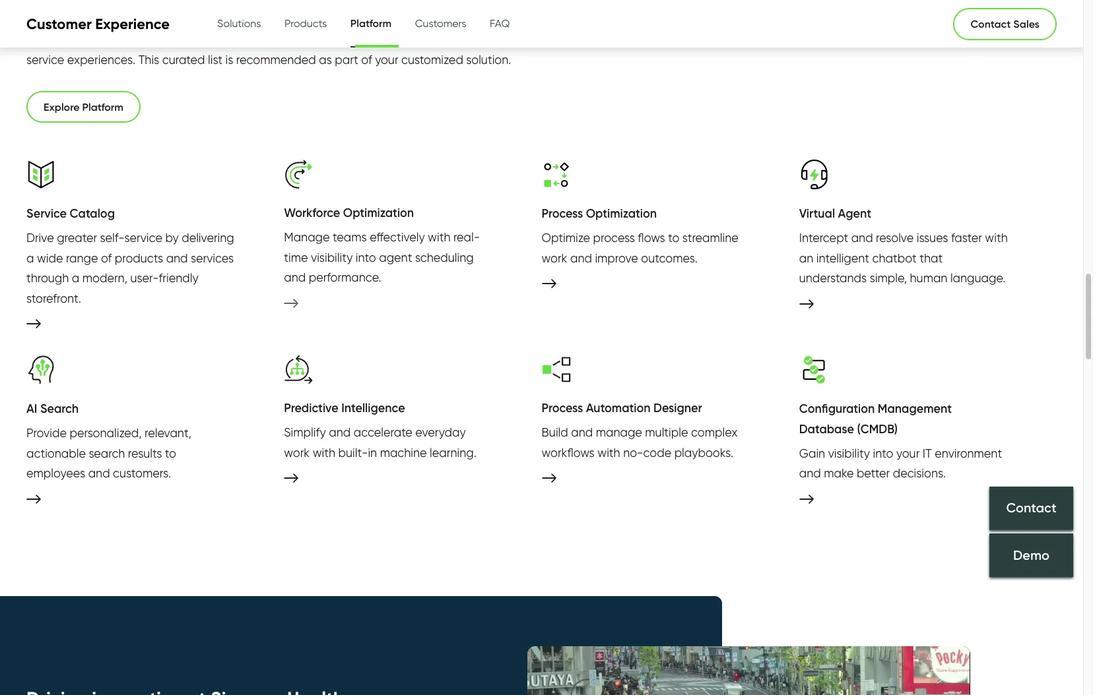 Task type: vqa. For each thing, say whether or not it's contained in the screenshot.
YOUR in The Now Platform, purpose-built with customer service capabilities, brings together everything you need to drive seamless service experiences. This curated list is recommended as part of your customized solution.
yes



Task type: describe. For each thing, give the bounding box(es) containing it.
delivering
[[182, 231, 234, 245]]

code
[[643, 446, 672, 460]]

everyday
[[416, 426, 466, 440]]

provide personalized, relevant, actionable search results to employees and customers.
[[26, 427, 191, 481]]

solutions link
[[217, 1, 261, 47]]

gain
[[799, 447, 825, 461]]

issues
[[917, 231, 948, 245]]

contact sales link
[[954, 8, 1057, 40]]

complex
[[691, 426, 738, 440]]

visibility inside gain visibility into your it environment and make better decisions.
[[828, 447, 870, 461]]

configuration
[[799, 402, 875, 417]]

0 horizontal spatial service
[[26, 53, 64, 67]]

contact for contact sales
[[971, 17, 1011, 30]]

purpose-
[[128, 33, 179, 46]]

ai
[[26, 402, 37, 417]]

1 vertical spatial platform
[[82, 101, 123, 114]]

drive
[[26, 231, 54, 245]]

customers.
[[113, 467, 171, 481]]

process automation designer
[[542, 402, 702, 416]]

service inside the drive greater self-service by delivering a wide range of products and services through a modern, user‑friendly storefront.
[[125, 231, 162, 245]]

the now platform, purpose-built with customer service capabilities, brings together everything you need to drive seamless service experiences. this curated list is recommended as part of your customized solution.
[[26, 33, 688, 67]]

the
[[26, 33, 46, 46]]

products
[[285, 17, 327, 30]]

to inside the now platform, purpose-built with customer service capabilities, brings together everything you need to drive seamless service experiences. this curated list is recommended as part of your customized solution.
[[594, 33, 606, 46]]

gain visibility into your it environment and make better decisions.
[[799, 447, 1002, 481]]

real-
[[454, 230, 480, 244]]

process automation designer icon image
[[542, 355, 571, 385]]

provide
[[26, 427, 67, 440]]

employees
[[26, 467, 85, 481]]

platform,
[[77, 33, 125, 46]]

performance.
[[309, 271, 381, 285]]

virtual
[[799, 207, 835, 221]]

and inside build and manage multiple complex workflows with no-code playbooks.
[[571, 426, 593, 440]]

outcomes.
[[641, 251, 698, 265]]

drive greater self-service by delivering a wide range of products and services through a modern, user‑friendly storefront.
[[26, 231, 234, 306]]

work inside optimize process flows to streamline work and improve outcomes.
[[542, 251, 567, 265]]

teams
[[333, 230, 367, 244]]

to inside optimize process flows to streamline work and improve outcomes.
[[668, 231, 680, 245]]

customers link
[[415, 1, 467, 47]]

process
[[593, 231, 635, 245]]

drive
[[609, 33, 635, 46]]

agent
[[379, 251, 412, 265]]

personalized,
[[70, 427, 142, 440]]

that
[[920, 251, 943, 265]]

this
[[138, 53, 159, 67]]

capabilities,
[[325, 33, 391, 46]]

modern,
[[82, 272, 127, 285]]

process optimization icon image
[[542, 160, 571, 190]]

contact sales
[[971, 17, 1040, 30]]

with inside manage teams effectively with real- time visibility into agent scheduling and performance.
[[428, 230, 451, 244]]

service
[[26, 207, 67, 221]]

into inside manage teams effectively with real- time visibility into agent scheduling and performance.
[[356, 251, 376, 265]]

intelligence
[[341, 402, 405, 416]]

build
[[542, 426, 568, 440]]

and inside intercept and resolve issues faster with an intelligent chatbot that understands simple, human language.
[[852, 231, 873, 245]]

with for the now platform, purpose-built with customer service capabilities, brings together everything you need to drive seamless service experiences. this curated list is recommended as part of your customized solution.
[[205, 33, 228, 46]]

your inside the now platform, purpose-built with customer service capabilities, brings together everything you need to drive seamless service experiences. this curated list is recommended as part of your customized solution.
[[375, 53, 399, 67]]

database
[[799, 423, 854, 437]]

workflows
[[542, 446, 595, 460]]

with for intercept and resolve issues faster with an intelligent chatbot that understands simple, human language.
[[985, 231, 1008, 245]]

manage
[[284, 230, 330, 244]]

human
[[910, 272, 948, 285]]

resolve
[[876, 231, 914, 245]]

simplify and accelerate everyday work with built-in machine learning.
[[284, 426, 477, 460]]

products link
[[285, 1, 327, 47]]

make
[[824, 467, 854, 481]]

better
[[857, 467, 890, 481]]

customer experience
[[26, 15, 170, 33]]

it
[[923, 447, 932, 461]]

experience
[[95, 15, 170, 33]]

virtual agent icon image
[[799, 160, 829, 190]]

environment
[[935, 447, 1002, 461]]

solutions
[[217, 17, 261, 30]]

service catalog icon image
[[26, 160, 56, 190]]

predictive intelligence
[[284, 402, 405, 416]]

sales
[[1014, 17, 1040, 30]]

video player region
[[527, 647, 970, 696]]

and inside manage teams effectively with real- time visibility into agent scheduling and performance.
[[284, 271, 306, 285]]

you
[[541, 33, 560, 46]]

process optimization
[[542, 207, 657, 221]]

search
[[40, 402, 79, 417]]

explore platform link
[[26, 91, 141, 123]]

of inside the drive greater self-service by delivering a wide range of products and services through a modern, user‑friendly storefront.
[[101, 251, 112, 265]]

manage teams effectively with real- time visibility into agent scheduling and performance.
[[284, 230, 480, 285]]

accelerate
[[354, 426, 413, 440]]

service catalog
[[26, 207, 115, 221]]

explore platform
[[44, 101, 123, 114]]

seamless
[[638, 33, 688, 46]]

playbooks.
[[675, 446, 734, 460]]

automation
[[586, 402, 651, 416]]

predictive intelligence icon image
[[284, 355, 314, 385]]



Task type: locate. For each thing, give the bounding box(es) containing it.
0 horizontal spatial a
[[26, 251, 34, 265]]

into down teams
[[356, 251, 376, 265]]

now
[[49, 33, 74, 46]]

1 horizontal spatial to
[[594, 33, 606, 46]]

0 vertical spatial visibility
[[311, 251, 353, 265]]

and down agent at the top right of page
[[852, 231, 873, 245]]

0 horizontal spatial platform
[[82, 101, 123, 114]]

results
[[128, 447, 162, 461]]

to down the relevant,
[[165, 447, 176, 461]]

process up optimize
[[542, 207, 583, 221]]

1 vertical spatial contact
[[1007, 501, 1057, 517]]

optimization up effectively
[[343, 206, 414, 221]]

with inside simplify and accelerate everyday work with built-in machine learning.
[[313, 446, 335, 460]]

management
[[878, 402, 952, 417]]

1 horizontal spatial work
[[542, 251, 567, 265]]

search
[[89, 447, 125, 461]]

1 vertical spatial service
[[26, 53, 64, 67]]

1 horizontal spatial service
[[125, 231, 162, 245]]

simplify
[[284, 426, 326, 440]]

2 vertical spatial to
[[165, 447, 176, 461]]

greater
[[57, 231, 97, 245]]

brings
[[394, 33, 427, 46]]

1 vertical spatial your
[[897, 447, 920, 461]]

into inside gain visibility into your it environment and make better decisions.
[[873, 447, 894, 461]]

2 vertical spatial service
[[125, 231, 162, 245]]

with for simplify and accelerate everyday work with built-in machine learning.
[[313, 446, 335, 460]]

with inside build and manage multiple complex workflows with no-code playbooks.
[[598, 446, 620, 460]]

explore
[[44, 101, 80, 114]]

1 horizontal spatial a
[[72, 272, 79, 285]]

through
[[26, 272, 69, 285]]

with down manage on the right bottom of the page
[[598, 446, 620, 460]]

with down simplify
[[313, 446, 335, 460]]

simple,
[[870, 272, 907, 285]]

contact inside 'link'
[[1007, 501, 1057, 517]]

1 horizontal spatial your
[[897, 447, 920, 461]]

optimization for workforce optimization
[[343, 206, 414, 221]]

1 vertical spatial of
[[101, 251, 112, 265]]

1 vertical spatial process
[[542, 402, 583, 416]]

visibility up performance. at the left of the page
[[311, 251, 353, 265]]

0 vertical spatial into
[[356, 251, 376, 265]]

in
[[368, 446, 377, 460]]

1 horizontal spatial of
[[361, 53, 372, 67]]

process for process optimization
[[542, 207, 583, 221]]

of up modern,
[[101, 251, 112, 265]]

chatbot
[[873, 251, 917, 265]]

faster
[[951, 231, 982, 245]]

optimization for process optimization
[[586, 207, 657, 221]]

your inside gain visibility into your it environment and make better decisions.
[[897, 447, 920, 461]]

workforce optimization icon image
[[284, 160, 314, 189]]

and inside optimize process flows to streamline work and improve outcomes.
[[570, 251, 592, 265]]

1 horizontal spatial into
[[873, 447, 894, 461]]

service down the
[[26, 53, 64, 67]]

intelligent
[[817, 251, 870, 265]]

platform
[[350, 17, 392, 30], [82, 101, 123, 114]]

1 vertical spatial work
[[284, 446, 310, 460]]

services
[[191, 251, 234, 265]]

0 vertical spatial a
[[26, 251, 34, 265]]

(cmdb)
[[857, 423, 898, 437]]

demo
[[1014, 548, 1050, 564]]

1 process from the top
[[542, 207, 583, 221]]

your down brings
[[375, 53, 399, 67]]

of right part
[[361, 53, 372, 67]]

0 vertical spatial of
[[361, 53, 372, 67]]

virtual agent
[[799, 207, 872, 221]]

0 vertical spatial platform
[[350, 17, 392, 30]]

and inside gain visibility into your it environment and make better decisions.
[[799, 467, 821, 481]]

optimize process flows to streamline work and improve outcomes.
[[542, 231, 739, 265]]

self-
[[100, 231, 125, 245]]

0 vertical spatial contact
[[971, 17, 1011, 30]]

build and manage multiple complex workflows with no-code playbooks.
[[542, 426, 738, 460]]

contact
[[971, 17, 1011, 30], [1007, 501, 1057, 517]]

1 horizontal spatial platform
[[350, 17, 392, 30]]

process for process automation designer
[[542, 402, 583, 416]]

customer
[[26, 15, 92, 33]]

visibility up make at bottom
[[828, 447, 870, 461]]

to inside provide personalized, relevant, actionable search results to employees and customers.
[[165, 447, 176, 461]]

1 horizontal spatial optimization
[[586, 207, 657, 221]]

scheduling
[[415, 251, 474, 265]]

and inside simplify and accelerate everyday work with built-in machine learning.
[[329, 426, 351, 440]]

user‑friendly
[[130, 272, 198, 285]]

contact left sales
[[971, 17, 1011, 30]]

a left 'wide'
[[26, 251, 34, 265]]

0 vertical spatial to
[[594, 33, 606, 46]]

of inside the now platform, purpose-built with customer service capabilities, brings together everything you need to drive seamless service experiences. this curated list is recommended as part of your customized solution.
[[361, 53, 372, 67]]

into
[[356, 251, 376, 265], [873, 447, 894, 461]]

and up workflows
[[571, 426, 593, 440]]

workforce
[[284, 206, 340, 221]]

into up better
[[873, 447, 894, 461]]

as
[[319, 53, 332, 67]]

work down simplify
[[284, 446, 310, 460]]

1 horizontal spatial visibility
[[828, 447, 870, 461]]

ai search icon image
[[26, 355, 56, 385]]

0 horizontal spatial into
[[356, 251, 376, 265]]

range
[[66, 251, 98, 265]]

your
[[375, 53, 399, 67], [897, 447, 920, 461]]

built-
[[338, 446, 368, 460]]

optimization
[[343, 206, 414, 221], [586, 207, 657, 221]]

and inside the drive greater self-service by delivering a wide range of products and services through a modern, user‑friendly storefront.
[[166, 251, 188, 265]]

0 horizontal spatial of
[[101, 251, 112, 265]]

and
[[852, 231, 873, 245], [166, 251, 188, 265], [570, 251, 592, 265], [284, 271, 306, 285], [329, 426, 351, 440], [571, 426, 593, 440], [88, 467, 110, 481], [799, 467, 821, 481]]

0 horizontal spatial work
[[284, 446, 310, 460]]

curated
[[162, 53, 205, 67]]

0 horizontal spatial visibility
[[311, 251, 353, 265]]

work
[[542, 251, 567, 265], [284, 446, 310, 460]]

1 vertical spatial to
[[668, 231, 680, 245]]

with up list
[[205, 33, 228, 46]]

1 vertical spatial visibility
[[828, 447, 870, 461]]

platform right 'explore'
[[82, 101, 123, 114]]

list
[[208, 53, 222, 67]]

your left it
[[897, 447, 920, 461]]

service up products
[[125, 231, 162, 245]]

and inside provide personalized, relevant, actionable search results to employees and customers.
[[88, 467, 110, 481]]

0 vertical spatial work
[[542, 251, 567, 265]]

actionable
[[26, 447, 86, 461]]

with inside the now platform, purpose-built with customer service capabilities, brings together everything you need to drive seamless service experiences. this curated list is recommended as part of your customized solution.
[[205, 33, 228, 46]]

workforce optimization
[[284, 206, 414, 221]]

process up build
[[542, 402, 583, 416]]

0 horizontal spatial your
[[375, 53, 399, 67]]

with
[[205, 33, 228, 46], [428, 230, 451, 244], [985, 231, 1008, 245], [313, 446, 335, 460], [598, 446, 620, 460]]

faq link
[[490, 1, 510, 47]]

cmdb icon image
[[799, 355, 829, 385]]

and down by
[[166, 251, 188, 265]]

experiences.
[[67, 53, 135, 67]]

0 vertical spatial process
[[542, 207, 583, 221]]

built
[[179, 33, 202, 46]]

2 horizontal spatial service
[[284, 33, 322, 46]]

with right faster
[[985, 231, 1008, 245]]

0 vertical spatial service
[[284, 33, 322, 46]]

no-
[[623, 446, 643, 460]]

recommended
[[236, 53, 316, 67]]

everything
[[481, 33, 538, 46]]

decisions.
[[893, 467, 946, 481]]

an
[[799, 251, 814, 265]]

2 horizontal spatial to
[[668, 231, 680, 245]]

need
[[563, 33, 591, 46]]

0 vertical spatial your
[[375, 53, 399, 67]]

visibility inside manage teams effectively with real- time visibility into agent scheduling and performance.
[[311, 251, 353, 265]]

part
[[335, 53, 358, 67]]

1 vertical spatial into
[[873, 447, 894, 461]]

0 horizontal spatial to
[[165, 447, 176, 461]]

2 process from the top
[[542, 402, 583, 416]]

1 vertical spatial a
[[72, 272, 79, 285]]

is
[[225, 53, 233, 67]]

work inside simplify and accelerate everyday work with built-in machine learning.
[[284, 446, 310, 460]]

to left drive
[[594, 33, 606, 46]]

effectively
[[370, 230, 425, 244]]

machine
[[380, 446, 427, 460]]

flows
[[638, 231, 665, 245]]

contact up the demo link
[[1007, 501, 1057, 517]]

and down optimize
[[570, 251, 592, 265]]

intercept and resolve issues faster with an intelligent chatbot that understands simple, human language.
[[799, 231, 1008, 285]]

manage
[[596, 426, 642, 440]]

customers
[[415, 17, 467, 30]]

customized
[[401, 53, 463, 67]]

ai search
[[26, 402, 79, 417]]

predictive
[[284, 402, 338, 416]]

designer
[[654, 402, 702, 416]]

improve
[[595, 251, 638, 265]]

streamline
[[683, 231, 739, 245]]

relevant,
[[145, 427, 191, 440]]

work down optimize
[[542, 251, 567, 265]]

with up the 'scheduling'
[[428, 230, 451, 244]]

platform link
[[350, 0, 392, 50]]

products
[[115, 251, 163, 265]]

contact for contact
[[1007, 501, 1057, 517]]

agent
[[838, 207, 872, 221]]

configuration management database (cmdb)
[[799, 402, 952, 437]]

together
[[430, 33, 478, 46]]

service down 'products'
[[284, 33, 322, 46]]

and down search on the left bottom
[[88, 467, 110, 481]]

and down time
[[284, 271, 306, 285]]

catalog
[[70, 207, 115, 221]]

and up built-
[[329, 426, 351, 440]]

platform up the capabilities,
[[350, 17, 392, 30]]

0 horizontal spatial optimization
[[343, 206, 414, 221]]

by
[[165, 231, 179, 245]]

optimization up process
[[586, 207, 657, 221]]

to up "outcomes."
[[668, 231, 680, 245]]

a down range
[[72, 272, 79, 285]]

solution.
[[466, 53, 511, 67]]

and down gain at the right of the page
[[799, 467, 821, 481]]

with inside intercept and resolve issues faster with an intelligent chatbot that understands simple, human language.
[[985, 231, 1008, 245]]



